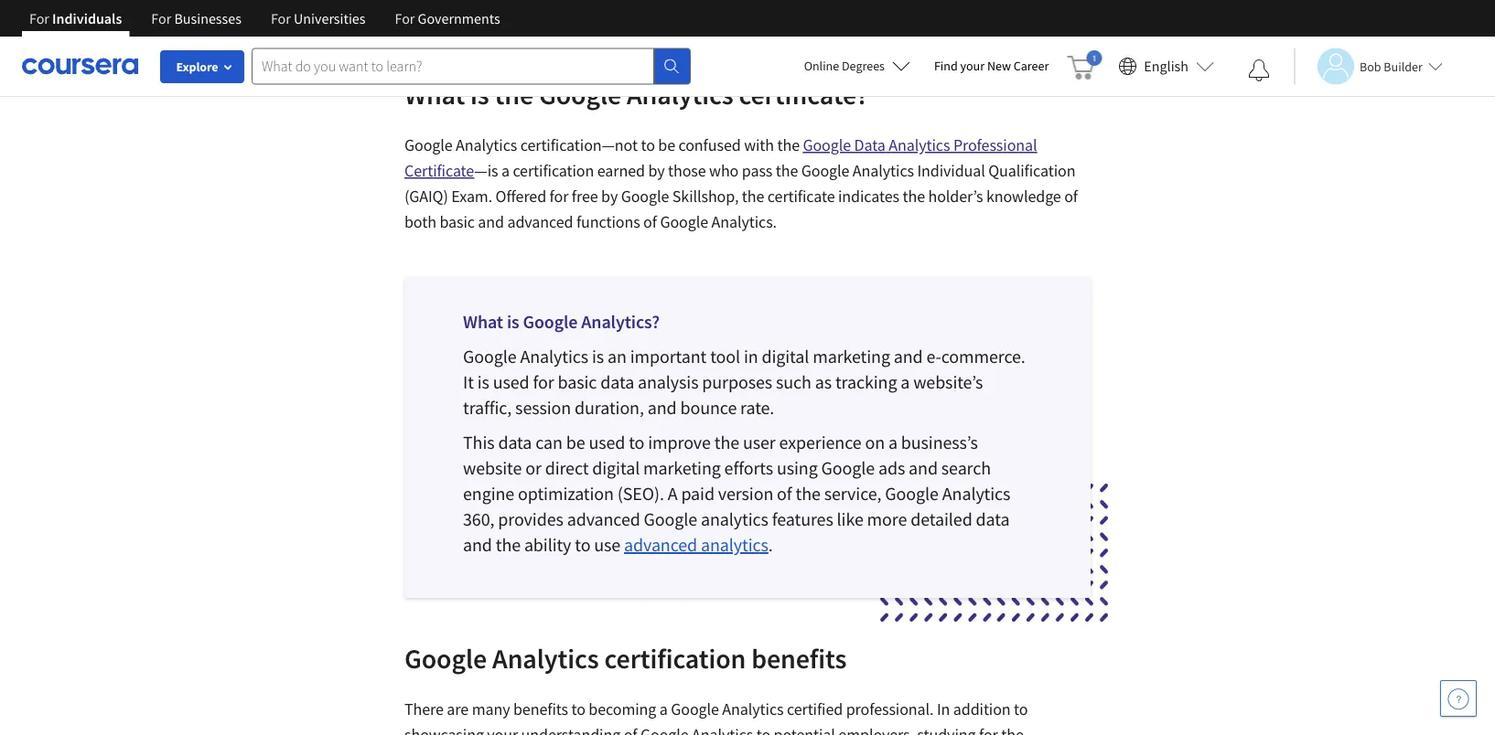 Task type: describe. For each thing, give the bounding box(es) containing it.
the down provides
[[496, 534, 521, 557]]

paid
[[681, 483, 714, 506]]

certificate
[[404, 161, 474, 181]]

what for what is google analytics?
[[463, 311, 503, 333]]

experience
[[779, 431, 861, 454]]

improve
[[648, 431, 711, 454]]

service,
[[824, 483, 882, 506]]

addition
[[953, 699, 1011, 720]]

.
[[768, 534, 773, 557]]

explore button
[[160, 50, 244, 83]]

this data can be used to improve the user experience on a business's website or direct digital marketing efforts using google ads and search engine optimization (seo). a paid version of the service, google analytics 360, provides advanced google analytics features like more detailed data and the ability to use
[[463, 431, 1010, 557]]

businesses
[[174, 9, 241, 27]]

builder
[[1384, 58, 1423, 75]]

are
[[447, 699, 469, 720]]

a inside google analytics is an important tool in digital marketing and e-commerce. it is used for basic data analysis purposes such as tracking a website's traffic, session duration, and bounce rate.
[[901, 371, 910, 394]]

purposes
[[702, 371, 772, 394]]

using
[[777, 457, 818, 480]]

marketing inside this data can be used to improve the user experience on a business's website or direct digital marketing efforts using google ads and search engine optimization (seo). a paid version of the service, google analytics 360, provides advanced google analytics features like more detailed data and the ability to use
[[643, 457, 721, 480]]

for for governments
[[395, 9, 415, 27]]

2 vertical spatial advanced
[[624, 534, 697, 557]]

in
[[937, 699, 950, 720]]

for inside google analytics is an important tool in digital marketing and e-commerce. it is used for basic data analysis purposes such as tracking a website's traffic, session duration, and bounce rate.
[[533, 371, 554, 394]]

360,
[[463, 508, 494, 531]]

user
[[743, 431, 776, 454]]

for individuals
[[29, 9, 122, 27]]

can
[[535, 431, 563, 454]]

like
[[837, 508, 863, 531]]

bounce
[[680, 397, 737, 419]]

this
[[463, 431, 495, 454]]

0 vertical spatial by
[[648, 161, 665, 181]]

data
[[854, 135, 886, 156]]

exam.
[[451, 186, 492, 207]]

session
[[515, 397, 571, 419]]

certification—not
[[520, 135, 638, 156]]

advanced analytics .
[[624, 534, 776, 557]]

skillshop,
[[672, 186, 739, 207]]

many
[[472, 699, 510, 720]]

0 vertical spatial your
[[960, 58, 985, 74]]

google down becoming
[[640, 725, 689, 736]]

google down earned
[[621, 186, 669, 207]]

individual
[[917, 161, 985, 181]]

functions
[[576, 212, 640, 232]]

certification for a
[[513, 161, 594, 181]]

google data analytics professional certificate
[[404, 135, 1037, 181]]

and inside —is a certification earned by those who pass the google analytics individual qualification (gaiq) exam. offered for free by google skillshop, the certificate indicates the holder's knowledge of both basic and advanced functions of google analytics.
[[478, 212, 504, 232]]

more
[[867, 508, 907, 531]]

to left improve
[[629, 431, 644, 454]]

and down the business's
[[909, 457, 938, 480]]

new
[[987, 58, 1011, 74]]

—is
[[474, 161, 498, 181]]

for for businesses
[[151, 9, 171, 27]]

of down qualification
[[1064, 186, 1078, 207]]

analytics inside this data can be used to improve the user experience on a business's website or direct digital marketing efforts using google ads and search engine optimization (seo). a paid version of the service, google analytics 360, provides advanced google analytics features like more detailed data and the ability to use
[[942, 483, 1010, 506]]

google up certificate
[[404, 135, 453, 156]]

what for what is the google analytics certificate?
[[404, 77, 465, 111]]

use
[[594, 534, 620, 557]]

engine
[[463, 483, 514, 506]]

google inside google data analytics professional certificate
[[803, 135, 851, 156]]

for universities
[[271, 9, 366, 27]]

online degrees
[[804, 58, 885, 74]]

analytics inside this data can be used to improve the user experience on a business's website or direct digital marketing efforts using google ads and search engine optimization (seo). a paid version of the service, google analytics 360, provides advanced google analytics features like more detailed data and the ability to use
[[701, 508, 768, 531]]

google down skillshop,
[[660, 212, 708, 232]]

for inside —is a certification earned by those who pass the google analytics individual qualification (gaiq) exam. offered for free by google skillshop, the certificate indicates the holder's knowledge of both basic and advanced functions of google analytics.
[[549, 186, 568, 207]]

find your new career
[[934, 58, 1049, 74]]

and left e-
[[894, 345, 923, 368]]

to left potential
[[756, 725, 770, 736]]

google up "certificate"
[[801, 161, 849, 181]]

there
[[404, 699, 444, 720]]

shopping cart: 1 item image
[[1067, 50, 1102, 80]]

benefits for many
[[513, 699, 568, 720]]

indicates
[[838, 186, 899, 207]]

the up features
[[796, 483, 820, 506]]

find
[[934, 58, 958, 74]]

for governments
[[395, 9, 500, 27]]

features
[[772, 508, 833, 531]]

commerce.
[[941, 345, 1025, 368]]

(seo).
[[617, 483, 664, 506]]

benefits for certification
[[751, 641, 847, 676]]

1 vertical spatial by
[[601, 186, 618, 207]]

used inside this data can be used to improve the user experience on a business's website or direct digital marketing efforts using google ads and search engine optimization (seo). a paid version of the service, google analytics 360, provides advanced google analytics features like more detailed data and the ability to use
[[589, 431, 625, 454]]

who
[[709, 161, 739, 181]]

a inside —is a certification earned by those who pass the google analytics individual qualification (gaiq) exam. offered for free by google skillshop, the certificate indicates the holder's knowledge of both basic and advanced functions of google analytics.
[[501, 161, 510, 181]]

analytics up the —is
[[456, 135, 517, 156]]

for businesses
[[151, 9, 241, 27]]

qualification
[[988, 161, 1075, 181]]

google inside google analytics is an important tool in digital marketing and e-commerce. it is used for basic data analysis purposes such as tracking a website's traffic, session duration, and bounce rate.
[[463, 345, 517, 368]]

be inside this data can be used to improve the user experience on a business's website or direct digital marketing efforts using google ads and search engine optimization (seo). a paid version of the service, google analytics 360, provides advanced google analytics features like more detailed data and the ability to use
[[566, 431, 585, 454]]

0 vertical spatial be
[[658, 135, 675, 156]]

confused
[[678, 135, 741, 156]]

there are many benefits to becoming a google analytics certified professional. in addition to showcasing your understanding of google analytics to potential employers, studying for th
[[404, 699, 1028, 736]]

or
[[525, 457, 541, 480]]

efforts
[[724, 457, 773, 480]]

is up traffic,
[[507, 311, 519, 333]]

provides
[[498, 508, 563, 531]]

important
[[630, 345, 707, 368]]

is right it
[[477, 371, 489, 394]]

2 vertical spatial data
[[976, 508, 1010, 531]]

of inside this data can be used to improve the user experience on a business's website or direct digital marketing efforts using google ads and search engine optimization (seo). a paid version of the service, google analytics 360, provides advanced google analytics features like more detailed data and the ability to use
[[777, 483, 792, 506]]

and down 360,
[[463, 534, 492, 557]]

advanced analytics link
[[624, 534, 768, 557]]

google left analytics?
[[523, 311, 578, 333]]

google down ads
[[885, 483, 939, 506]]

bob builder button
[[1294, 48, 1443, 85]]

show notifications image
[[1248, 59, 1270, 81]]

analytics up confused
[[627, 77, 733, 111]]

1 vertical spatial data
[[498, 431, 532, 454]]

analysis
[[638, 371, 699, 394]]

basic inside google analytics is an important tool in digital marketing and e-commerce. it is used for basic data analysis purposes such as tracking a website's traffic, session duration, and bounce rate.
[[558, 371, 597, 394]]

professional
[[953, 135, 1037, 156]]

e-
[[926, 345, 941, 368]]

google analytics certification—not to be confused with the
[[404, 135, 803, 156]]

tracking
[[835, 371, 897, 394]]

on
[[865, 431, 885, 454]]

rate.
[[740, 397, 774, 419]]

a inside this data can be used to improve the user experience on a business's website or direct digital marketing efforts using google ads and search engine optimization (seo). a paid version of the service, google analytics 360, provides advanced google analytics features like more detailed data and the ability to use
[[888, 431, 897, 454]]

duration,
[[575, 397, 644, 419]]

for for universities
[[271, 9, 291, 27]]

showcasing
[[404, 725, 484, 736]]

to right the addition
[[1014, 699, 1028, 720]]

optimization
[[518, 483, 614, 506]]

google data analytics professional certificate link
[[404, 135, 1037, 181]]

analytics inside google data analytics professional certificate
[[889, 135, 950, 156]]



Task type: vqa. For each thing, say whether or not it's contained in the screenshot.
"University of Illinois at Urbana-Champaign" image
no



Task type: locate. For each thing, give the bounding box(es) containing it.
in
[[744, 345, 758, 368]]

basic inside —is a certification earned by those who pass the google analytics individual qualification (gaiq) exam. offered for free by google skillshop, the certificate indicates the holder's knowledge of both basic and advanced functions of google analytics.
[[440, 212, 475, 232]]

version
[[718, 483, 773, 506]]

certification inside —is a certification earned by those who pass the google analytics individual qualification (gaiq) exam. offered for free by google skillshop, the certificate indicates the holder's knowledge of both basic and advanced functions of google analytics.
[[513, 161, 594, 181]]

what
[[404, 77, 465, 111], [463, 311, 503, 333]]

used up traffic,
[[493, 371, 529, 394]]

google up certification—not
[[539, 77, 621, 111]]

an
[[607, 345, 627, 368]]

for left businesses
[[151, 9, 171, 27]]

0 vertical spatial marketing
[[813, 345, 890, 368]]

analytics inside google analytics is an important tool in digital marketing and e-commerce. it is used for basic data analysis purposes such as tracking a website's traffic, session duration, and bounce rate.
[[520, 345, 588, 368]]

for left 'governments'
[[395, 9, 415, 27]]

0 horizontal spatial digital
[[592, 457, 640, 480]]

by
[[648, 161, 665, 181], [601, 186, 618, 207]]

0 horizontal spatial be
[[566, 431, 585, 454]]

data down an
[[600, 371, 634, 394]]

for left universities
[[271, 9, 291, 27]]

the
[[495, 77, 533, 111], [777, 135, 800, 156], [776, 161, 798, 181], [742, 186, 764, 207], [903, 186, 925, 207], [714, 431, 739, 454], [796, 483, 820, 506], [496, 534, 521, 557]]

is
[[470, 77, 489, 111], [507, 311, 519, 333], [592, 345, 604, 368], [477, 371, 489, 394]]

search
[[941, 457, 991, 480]]

analytics?
[[581, 311, 660, 333]]

certificate
[[767, 186, 835, 207]]

analytics down the data
[[853, 161, 914, 181]]

benefits inside the there are many benefits to becoming a google analytics certified professional. in addition to showcasing your understanding of google analytics to potential employers, studying for th
[[513, 699, 568, 720]]

digital up such
[[762, 345, 809, 368]]

benefits up certified
[[751, 641, 847, 676]]

analytics
[[701, 508, 768, 531], [701, 534, 768, 557]]

advanced
[[507, 212, 573, 232], [567, 508, 640, 531], [624, 534, 697, 557]]

1 analytics from the top
[[701, 508, 768, 531]]

what is google analytics?
[[463, 311, 663, 333]]

—is a certification earned by those who pass the google analytics individual qualification (gaiq) exam. offered for free by google skillshop, the certificate indicates the holder's knowledge of both basic and advanced functions of google analytics.
[[404, 161, 1078, 232]]

data inside google analytics is an important tool in digital marketing and e-commerce. it is used for basic data analysis purposes such as tracking a website's traffic, session duration, and bounce rate.
[[600, 371, 634, 394]]

analytics up many
[[492, 641, 599, 676]]

analytics inside —is a certification earned by those who pass the google analytics individual qualification (gaiq) exam. offered for free by google skillshop, the certificate indicates the holder's knowledge of both basic and advanced functions of google analytics.
[[853, 161, 914, 181]]

certification
[[513, 161, 594, 181], [604, 641, 746, 676]]

basic
[[440, 212, 475, 232], [558, 371, 597, 394]]

certified
[[787, 699, 843, 720]]

marketing down improve
[[643, 457, 721, 480]]

analytics.
[[711, 212, 777, 232]]

2 horizontal spatial data
[[976, 508, 1010, 531]]

1 vertical spatial what
[[463, 311, 503, 333]]

the right with
[[777, 135, 800, 156]]

None search field
[[252, 48, 691, 85]]

with
[[744, 135, 774, 156]]

is up the —is
[[470, 77, 489, 111]]

used inside google analytics is an important tool in digital marketing and e-commerce. it is used for basic data analysis purposes such as tracking a website's traffic, session duration, and bounce rate.
[[493, 371, 529, 394]]

tool
[[710, 345, 740, 368]]

0 vertical spatial data
[[600, 371, 634, 394]]

both
[[404, 212, 436, 232]]

1 vertical spatial marketing
[[643, 457, 721, 480]]

a right becoming
[[659, 699, 668, 720]]

what up it
[[463, 311, 503, 333]]

by left those
[[648, 161, 665, 181]]

the up the —is
[[495, 77, 533, 111]]

1 vertical spatial digital
[[592, 457, 640, 480]]

professional.
[[846, 699, 934, 720]]

google analytics certification benefits
[[404, 641, 852, 676]]

1 horizontal spatial be
[[658, 135, 675, 156]]

0 vertical spatial used
[[493, 371, 529, 394]]

1 vertical spatial your
[[487, 725, 518, 736]]

studying
[[917, 725, 976, 736]]

1 horizontal spatial digital
[[762, 345, 809, 368]]

for down the addition
[[979, 725, 998, 736]]

the left the holder's at the top right of the page
[[903, 186, 925, 207]]

english button
[[1111, 37, 1221, 96]]

of
[[1064, 186, 1078, 207], [643, 212, 657, 232], [777, 483, 792, 506], [624, 725, 637, 736]]

help center image
[[1447, 688, 1469, 710]]

analytics
[[627, 77, 733, 111], [456, 135, 517, 156], [889, 135, 950, 156], [853, 161, 914, 181], [520, 345, 588, 368], [942, 483, 1010, 506], [492, 641, 599, 676], [722, 699, 784, 720], [692, 725, 753, 736]]

be right can
[[566, 431, 585, 454]]

google
[[539, 77, 621, 111], [404, 135, 453, 156], [803, 135, 851, 156], [801, 161, 849, 181], [621, 186, 669, 207], [660, 212, 708, 232], [523, 311, 578, 333], [463, 345, 517, 368], [821, 457, 875, 480], [885, 483, 939, 506], [644, 508, 697, 531], [404, 641, 487, 676], [671, 699, 719, 720], [640, 725, 689, 736]]

and down analysis
[[648, 397, 677, 419]]

knowledge
[[986, 186, 1061, 207]]

4 for from the left
[[395, 9, 415, 27]]

analytics left potential
[[692, 725, 753, 736]]

1 vertical spatial benefits
[[513, 699, 568, 720]]

analytics down what is google analytics?
[[520, 345, 588, 368]]

business's
[[901, 431, 978, 454]]

0 vertical spatial advanced
[[507, 212, 573, 232]]

used down duration,
[[589, 431, 625, 454]]

digital
[[762, 345, 809, 368], [592, 457, 640, 480]]

0 horizontal spatial benefits
[[513, 699, 568, 720]]

be up those
[[658, 135, 675, 156]]

traffic,
[[463, 397, 512, 419]]

the up "certificate"
[[776, 161, 798, 181]]

analytics down search
[[942, 483, 1010, 506]]

for up "session"
[[533, 371, 554, 394]]

for left individuals
[[29, 9, 49, 27]]

advanced inside —is a certification earned by those who pass the google analytics individual qualification (gaiq) exam. offered for free by google skillshop, the certificate indicates the holder's knowledge of both basic and advanced functions of google analytics.
[[507, 212, 573, 232]]

of down using
[[777, 483, 792, 506]]

of down becoming
[[624, 725, 637, 736]]

marketing inside google analytics is an important tool in digital marketing and e-commerce. it is used for basic data analysis purposes such as tracking a website's traffic, session duration, and bounce rate.
[[813, 345, 890, 368]]

1 vertical spatial advanced
[[567, 508, 640, 531]]

the down pass
[[742, 186, 764, 207]]

it
[[463, 371, 474, 394]]

0 horizontal spatial marketing
[[643, 457, 721, 480]]

a
[[668, 483, 677, 506]]

0 horizontal spatial by
[[601, 186, 618, 207]]

the left user
[[714, 431, 739, 454]]

benefits
[[751, 641, 847, 676], [513, 699, 568, 720]]

universities
[[294, 9, 366, 27]]

and down exam.
[[478, 212, 504, 232]]

is left an
[[592, 345, 604, 368]]

holder's
[[928, 186, 983, 207]]

offered
[[496, 186, 546, 207]]

to
[[641, 135, 655, 156], [629, 431, 644, 454], [575, 534, 590, 557], [571, 699, 585, 720], [1014, 699, 1028, 720], [756, 725, 770, 736]]

such
[[776, 371, 811, 394]]

1 horizontal spatial your
[[960, 58, 985, 74]]

bob
[[1360, 58, 1381, 75]]

what is the google analytics certificate?
[[404, 77, 874, 111]]

your
[[960, 58, 985, 74], [487, 725, 518, 736]]

1 horizontal spatial marketing
[[813, 345, 890, 368]]

used
[[493, 371, 529, 394], [589, 431, 625, 454]]

1 vertical spatial basic
[[558, 371, 597, 394]]

certification for analytics
[[604, 641, 746, 676]]

becoming
[[589, 699, 656, 720]]

1 horizontal spatial by
[[648, 161, 665, 181]]

online
[[804, 58, 839, 74]]

online degrees button
[[789, 46, 925, 86]]

for for individuals
[[29, 9, 49, 27]]

of right functions
[[643, 212, 657, 232]]

potential
[[774, 725, 835, 736]]

1 horizontal spatial basic
[[558, 371, 597, 394]]

0 vertical spatial for
[[549, 186, 568, 207]]

certification up the there are many benefits to becoming a google analytics certified professional. in addition to showcasing your understanding of google analytics to potential employers, studying for th
[[604, 641, 746, 676]]

a right the —is
[[501, 161, 510, 181]]

what down for governments
[[404, 77, 465, 111]]

marketing up the tracking
[[813, 345, 890, 368]]

understanding
[[521, 725, 620, 736]]

google up the are
[[404, 641, 487, 676]]

to up earned
[[641, 135, 655, 156]]

1 vertical spatial certification
[[604, 641, 746, 676]]

digital inside google analytics is an important tool in digital marketing and e-commerce. it is used for basic data analysis purposes such as tracking a website's traffic, session duration, and bounce rate.
[[762, 345, 809, 368]]

0 horizontal spatial basic
[[440, 212, 475, 232]]

1 vertical spatial used
[[589, 431, 625, 454]]

pass
[[742, 161, 772, 181]]

google up service,
[[821, 457, 875, 480]]

ads
[[878, 457, 905, 480]]

1 vertical spatial be
[[566, 431, 585, 454]]

analytics up potential
[[722, 699, 784, 720]]

1 horizontal spatial data
[[600, 371, 634, 394]]

your right find
[[960, 58, 985, 74]]

google analytics is an important tool in digital marketing and e-commerce. it is used for basic data analysis purposes such as tracking a website's traffic, session duration, and bounce rate.
[[463, 345, 1025, 419]]

explore
[[176, 59, 218, 75]]

english
[[1144, 57, 1189, 75]]

advanced down offered
[[507, 212, 573, 232]]

analytics up individual
[[889, 135, 950, 156]]

1 vertical spatial analytics
[[701, 534, 768, 557]]

0 vertical spatial digital
[[762, 345, 809, 368]]

1 horizontal spatial used
[[589, 431, 625, 454]]

governments
[[418, 9, 500, 27]]

advanced down a
[[624, 534, 697, 557]]

0 vertical spatial what
[[404, 77, 465, 111]]

data right detailed
[[976, 508, 1010, 531]]

2 analytics from the top
[[701, 534, 768, 557]]

a inside the there are many benefits to becoming a google analytics certified professional. in addition to showcasing your understanding of google analytics to potential employers, studying for th
[[659, 699, 668, 720]]

for inside the there are many benefits to becoming a google analytics certified professional. in addition to showcasing your understanding of google analytics to potential employers, studying for th
[[979, 725, 998, 736]]

a right the tracking
[[901, 371, 910, 394]]

employers,
[[838, 725, 914, 736]]

your inside the there are many benefits to becoming a google analytics certified professional. in addition to showcasing your understanding of google analytics to potential employers, studying for th
[[487, 725, 518, 736]]

earned
[[597, 161, 645, 181]]

of inside the there are many benefits to becoming a google analytics certified professional. in addition to showcasing your understanding of google analytics to potential employers, studying for th
[[624, 725, 637, 736]]

0 vertical spatial basic
[[440, 212, 475, 232]]

1 vertical spatial for
[[533, 371, 554, 394]]

basic up duration,
[[558, 371, 597, 394]]

a right on
[[888, 431, 897, 454]]

data up or
[[498, 431, 532, 454]]

certificate?
[[739, 77, 868, 111]]

google up it
[[463, 345, 517, 368]]

advanced up use
[[567, 508, 640, 531]]

2 for from the left
[[151, 9, 171, 27]]

find your new career link
[[925, 55, 1058, 78]]

career
[[1014, 58, 1049, 74]]

0 horizontal spatial your
[[487, 725, 518, 736]]

0 horizontal spatial certification
[[513, 161, 594, 181]]

digital up (seo). at the left bottom
[[592, 457, 640, 480]]

be
[[658, 135, 675, 156], [566, 431, 585, 454]]

as
[[815, 371, 832, 394]]

banner navigation
[[15, 0, 515, 37]]

1 for from the left
[[29, 9, 49, 27]]

google left the data
[[803, 135, 851, 156]]

benefits up understanding
[[513, 699, 568, 720]]

website's
[[913, 371, 983, 394]]

your down many
[[487, 725, 518, 736]]

0 horizontal spatial used
[[493, 371, 529, 394]]

1 horizontal spatial benefits
[[751, 641, 847, 676]]

0 vertical spatial analytics
[[701, 508, 768, 531]]

What do you want to learn? text field
[[252, 48, 654, 85]]

to left use
[[575, 534, 590, 557]]

certification down certification—not
[[513, 161, 594, 181]]

0 vertical spatial certification
[[513, 161, 594, 181]]

basic down exam.
[[440, 212, 475, 232]]

0 vertical spatial benefits
[[751, 641, 847, 676]]

direct
[[545, 457, 589, 480]]

for left the free
[[549, 186, 568, 207]]

1 horizontal spatial certification
[[604, 641, 746, 676]]

coursera image
[[22, 51, 138, 81]]

individuals
[[52, 9, 122, 27]]

to up understanding
[[571, 699, 585, 720]]

2 vertical spatial for
[[979, 725, 998, 736]]

0 horizontal spatial data
[[498, 431, 532, 454]]

digital inside this data can be used to improve the user experience on a business's website or direct digital marketing efforts using google ads and search engine optimization (seo). a paid version of the service, google analytics 360, provides advanced google analytics features like more detailed data and the ability to use
[[592, 457, 640, 480]]

advanced inside this data can be used to improve the user experience on a business's website or direct digital marketing efforts using google ads and search engine optimization (seo). a paid version of the service, google analytics 360, provides advanced google analytics features like more detailed data and the ability to use
[[567, 508, 640, 531]]

google down a
[[644, 508, 697, 531]]

3 for from the left
[[271, 9, 291, 27]]

google right becoming
[[671, 699, 719, 720]]

by right the free
[[601, 186, 618, 207]]

website
[[463, 457, 522, 480]]

ability
[[524, 534, 571, 557]]



